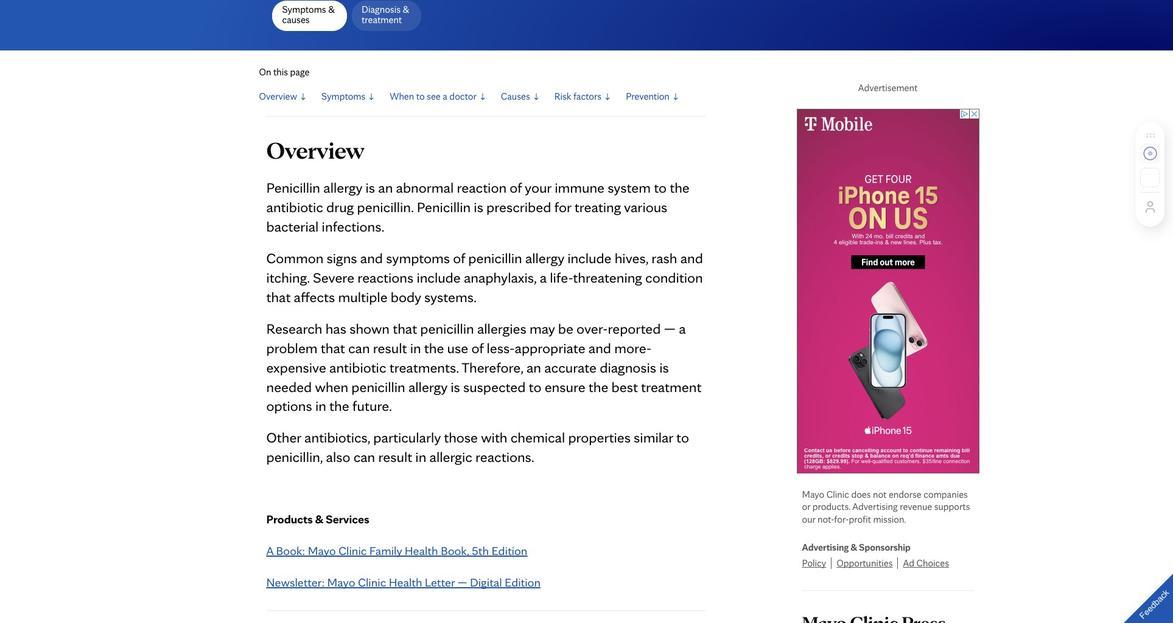 Task type: describe. For each thing, give the bounding box(es) containing it.
overview link
[[259, 89, 307, 104]]

see
[[427, 90, 441, 102]]

symptoms & causes
[[282, 4, 335, 25]]

hives,
[[615, 249, 648, 267]]

treating
[[574, 198, 621, 216]]

other
[[266, 429, 301, 447]]

edition inside text box
[[491, 544, 527, 559]]

1 horizontal spatial that
[[321, 339, 345, 357]]

1 vertical spatial in
[[315, 398, 326, 415]]

similar
[[634, 429, 673, 447]]

that inside common signs and symptoms of penicillin allergy include hives, rash and itching. severe reactions include anaphylaxis, a life-threatening condition that affects multiple body systems.
[[266, 288, 291, 306]]

digital
[[470, 576, 502, 591]]

various
[[624, 198, 667, 216]]

the inside penicillin allergy is an abnormal reaction of your immune system to the antibiotic drug penicillin. penicillin is prescribed for treating various bacterial infections.
[[670, 179, 690, 196]]

common
[[266, 249, 323, 267]]

opportunities
[[837, 558, 893, 570]]

a inside research has shown that penicillin allergies may be over-reported — a problem that can result in the use of less-appropriate and more- expensive antibiotic treatments. therefore, an accurate diagnosis is needed when penicillin allergy is suspected to ensure the best treatment options in the future.
[[679, 320, 686, 338]]

systems.
[[424, 288, 477, 306]]

reaction
[[457, 179, 507, 196]]

abnormal
[[396, 179, 454, 196]]

future.
[[352, 398, 392, 415]]

supports
[[934, 502, 970, 513]]

Prevention text field
[[626, 89, 670, 104]]

symptoms link
[[321, 89, 375, 104]]

allergies
[[477, 320, 526, 338]]

1 vertical spatial that
[[393, 320, 417, 338]]

newsletter:
[[266, 576, 325, 591]]

1 horizontal spatial include
[[567, 249, 611, 267]]

treatment inside research has shown that penicillin allergies may be over-reported — a problem that can result in the use of less-appropriate and more- expensive antibiotic treatments. therefore, an accurate diagnosis is needed when penicillin allergy is suspected to ensure the best treatment options in the future.
[[641, 378, 702, 396]]

threatening
[[573, 269, 642, 286]]

treatments.
[[389, 359, 459, 377]]

less-
[[487, 339, 515, 357]]

more-
[[614, 339, 652, 357]]

common signs and symptoms of penicillin allergy include hives, rash and itching. severe reactions include anaphylaxis, a life-threatening condition that affects multiple body systems.
[[266, 249, 703, 306]]

factors
[[573, 90, 602, 102]]

your
[[525, 179, 551, 196]]

bacterial
[[266, 218, 319, 235]]

2 vertical spatial penicillin
[[351, 378, 405, 396]]

0 horizontal spatial include
[[417, 269, 461, 286]]

infections.
[[322, 218, 384, 235]]

penicillin allergy is an abnormal reaction of your immune system to the antibiotic drug penicillin. penicillin is prescribed for treating various bacterial infections.
[[266, 179, 690, 235]]

0 vertical spatial in
[[410, 339, 421, 357]]

is down reaction
[[474, 198, 483, 216]]

can inside other antibiotics, particularly those with chemical properties similar to penicillin, also can result in allergic reactions.
[[353, 449, 375, 467]]

prevention link
[[626, 89, 679, 104]]

Causes text field
[[501, 89, 530, 104]]

ad
[[903, 558, 914, 570]]

book:
[[276, 544, 305, 559]]

penicillin.
[[357, 198, 414, 216]]

shown
[[350, 320, 390, 338]]

risk factors
[[554, 90, 602, 102]]

problem
[[266, 339, 318, 357]]

to inside research has shown that penicillin allergies may be over-reported — a problem that can result in the use of less-appropriate and more- expensive antibiotic treatments. therefore, an accurate diagnosis is needed when penicillin allergy is suspected to ensure the best treatment options in the future.
[[529, 378, 541, 396]]

the left best
[[589, 378, 608, 396]]

causes
[[501, 90, 530, 102]]

profit
[[849, 514, 871, 526]]

best
[[612, 378, 638, 396]]

therefore,
[[462, 359, 523, 377]]

companies
[[924, 489, 968, 501]]

with
[[481, 429, 507, 447]]

for-
[[834, 514, 849, 526]]

0 horizontal spatial and
[[360, 249, 383, 267]]

a book: mayo clinic family health book, 5th edition
[[266, 544, 527, 559]]

A Book: Mayo Clinic Family Health Book, 5th Edition text field
[[266, 543, 527, 560]]

allergy inside research has shown that penicillin allergies may be over-reported — a problem that can result in the use of less-appropriate and more- expensive antibiotic treatments. therefore, an accurate diagnosis is needed when penicillin allergy is suspected to ensure the best treatment options in the future.
[[408, 378, 447, 396]]

antibiotic inside penicillin allergy is an abnormal reaction of your immune system to the antibiotic drug penicillin. penicillin is prescribed for treating various bacterial infections.
[[266, 198, 323, 216]]

the up treatments.
[[424, 339, 444, 357]]

allergic
[[429, 449, 472, 467]]

mayo inside text box
[[308, 544, 336, 559]]

also
[[326, 449, 350, 467]]

affects
[[294, 288, 335, 306]]

suspected
[[463, 378, 526, 396]]

allergy inside common signs and symptoms of penicillin allergy include hives, rash and itching. severe reactions include anaphylaxis, a life-threatening condition that affects multiple body systems.
[[525, 249, 564, 267]]

— inside newsletter: mayo clinic health letter — digital edition text box
[[457, 576, 467, 591]]

diagnosis
[[600, 359, 656, 377]]

edition inside text box
[[505, 576, 541, 591]]

advertising inside mayo clinic does not endorse companies or products. advertising revenue supports our not-for-profit mission.
[[852, 502, 898, 513]]

overview inside overview link
[[259, 90, 297, 102]]

multiple
[[338, 288, 388, 306]]

mission.
[[873, 514, 906, 526]]

1 vertical spatial overview
[[266, 136, 364, 165]]

a
[[266, 544, 273, 559]]

result inside other antibiotics, particularly those with chemical properties similar to penicillin, also can result in allergic reactions.
[[378, 449, 412, 467]]

our
[[802, 514, 815, 526]]

research
[[266, 320, 322, 338]]

newsletter: mayo clinic health letter — digital edition
[[266, 576, 541, 591]]

risk
[[554, 90, 571, 102]]

chemical
[[511, 429, 565, 447]]

not-
[[818, 514, 834, 526]]

properties
[[568, 429, 631, 447]]

this
[[273, 66, 288, 78]]

newsletter: mayo clinic health letter — digital edition link
[[266, 575, 541, 592]]

when
[[390, 90, 414, 102]]

body
[[391, 288, 421, 306]]

products
[[266, 513, 313, 527]]

health inside text box
[[389, 576, 422, 591]]

is down treatments.
[[451, 378, 460, 396]]

advertisement
[[858, 82, 918, 94]]

a inside text field
[[443, 90, 447, 102]]

when to see a doctor
[[390, 90, 477, 102]]

life-
[[550, 269, 573, 286]]

of inside penicillin allergy is an abnormal reaction of your immune system to the antibiotic drug penicillin. penicillin is prescribed for treating various bacterial infections.
[[510, 179, 522, 196]]

Overview text field
[[259, 89, 297, 104]]

book,
[[441, 544, 469, 559]]

choices
[[916, 558, 949, 570]]

is right diagnosis
[[659, 359, 669, 377]]

policy link
[[802, 557, 837, 572]]

2 horizontal spatial and
[[680, 249, 703, 267]]

products & services
[[266, 513, 369, 527]]



Task type: locate. For each thing, give the bounding box(es) containing it.
doctor
[[449, 90, 477, 102]]

clinic down services
[[338, 544, 367, 559]]

0 vertical spatial —
[[664, 320, 676, 338]]

0 horizontal spatial an
[[378, 179, 393, 196]]

that down itching.
[[266, 288, 291, 306]]

2 horizontal spatial allergy
[[525, 249, 564, 267]]

can down shown
[[348, 339, 370, 357]]

& right diagnosis
[[403, 4, 409, 15]]

family
[[369, 544, 402, 559]]

1 horizontal spatial allergy
[[408, 378, 447, 396]]

risk factors link
[[554, 89, 611, 104]]

health inside text box
[[405, 544, 438, 559]]

a right see at top
[[443, 90, 447, 102]]

mayo
[[802, 489, 824, 501], [308, 544, 336, 559], [327, 576, 355, 591]]

symptoms for symptoms
[[321, 90, 365, 102]]

health left book,
[[405, 544, 438, 559]]

antibiotic
[[266, 198, 323, 216], [329, 359, 386, 377]]

symptoms
[[386, 249, 450, 267]]

letter
[[425, 576, 455, 591]]

reactions.
[[475, 449, 534, 467]]

0 vertical spatial antibiotic
[[266, 198, 323, 216]]

0 vertical spatial edition
[[491, 544, 527, 559]]

allergy up the drug
[[323, 179, 362, 196]]

in
[[410, 339, 421, 357], [315, 398, 326, 415], [415, 449, 426, 467]]

penicillin up use
[[420, 320, 474, 338]]

2 vertical spatial mayo
[[327, 576, 355, 591]]

1 horizontal spatial and
[[589, 339, 611, 357]]

in inside other antibiotics, particularly those with chemical properties similar to penicillin, also can result in allergic reactions.
[[415, 449, 426, 467]]

to
[[416, 90, 425, 102], [654, 179, 667, 196], [529, 378, 541, 396], [676, 429, 689, 447]]

allergy
[[323, 179, 362, 196], [525, 249, 564, 267], [408, 378, 447, 396]]

1 horizontal spatial antibiotic
[[329, 359, 386, 377]]

0 vertical spatial can
[[348, 339, 370, 357]]

& inside diagnosis & treatment
[[403, 4, 409, 15]]

antibiotic up when
[[329, 359, 386, 377]]

2 vertical spatial that
[[321, 339, 345, 357]]

1 vertical spatial of
[[453, 249, 465, 267]]

include
[[567, 249, 611, 267], [417, 269, 461, 286]]

0 horizontal spatial of
[[453, 249, 465, 267]]

— right 'reported'
[[664, 320, 676, 338]]

to left ensure
[[529, 378, 541, 396]]

1 vertical spatial a
[[540, 269, 547, 286]]

2 vertical spatial allergy
[[408, 378, 447, 396]]

result inside research has shown that penicillin allergies may be over-reported — a problem that can result in the use of less-appropriate and more- expensive antibiotic treatments. therefore, an accurate diagnosis is needed when penicillin allergy is suspected to ensure the best treatment options in the future.
[[373, 339, 407, 357]]

other antibiotics, particularly those with chemical properties similar to penicillin, also can result in allergic reactions.
[[266, 429, 689, 467]]

policy
[[802, 558, 826, 570]]

causes link
[[501, 89, 540, 104]]

1 horizontal spatial penicillin
[[417, 198, 471, 216]]

mayo right book:
[[308, 544, 336, 559]]

clinic inside text box
[[358, 576, 386, 591]]

clinic down family
[[358, 576, 386, 591]]

symptoms inside "symptoms & causes"
[[282, 4, 326, 15]]

advertising up policy link
[[802, 543, 849, 554]]

penicillin inside common signs and symptoms of penicillin allergy include hives, rash and itching. severe reactions include anaphylaxis, a life-threatening condition that affects multiple body systems.
[[468, 249, 522, 267]]

expensive
[[266, 359, 326, 377]]

0 vertical spatial that
[[266, 288, 291, 306]]

ad choices
[[903, 558, 949, 570]]

0 vertical spatial health
[[405, 544, 438, 559]]

2 vertical spatial of
[[471, 339, 484, 357]]

antibiotic up bacterial
[[266, 198, 323, 216]]

has
[[325, 320, 346, 338]]

penicillin up anaphylaxis,
[[468, 249, 522, 267]]

reactions
[[358, 269, 413, 286]]

clinic inside mayo clinic does not endorse companies or products. advertising revenue supports our not-for-profit mission.
[[827, 489, 849, 501]]

1 vertical spatial an
[[527, 359, 541, 377]]

can
[[348, 339, 370, 357], [353, 449, 375, 467]]

0 horizontal spatial advertising
[[802, 543, 849, 554]]

1 vertical spatial can
[[353, 449, 375, 467]]

1 vertical spatial include
[[417, 269, 461, 286]]

advertising down 'not' in the bottom right of the page
[[852, 502, 898, 513]]

0 vertical spatial clinic
[[827, 489, 849, 501]]

penicillin
[[266, 179, 320, 196], [417, 198, 471, 216]]

signs
[[327, 249, 357, 267]]

to inside text field
[[416, 90, 425, 102]]

advertising
[[852, 502, 898, 513], [802, 543, 849, 554]]

clinic
[[827, 489, 849, 501], [338, 544, 367, 559], [358, 576, 386, 591]]

severe
[[313, 269, 354, 286]]

include up threatening
[[567, 249, 611, 267]]

drug
[[326, 198, 354, 216]]

overview down symptoms text box
[[266, 136, 364, 165]]

for
[[554, 198, 571, 216]]

a inside common signs and symptoms of penicillin allergy include hives, rash and itching. severe reactions include anaphylaxis, a life-threatening condition that affects multiple body systems.
[[540, 269, 547, 286]]

to inside penicillin allergy is an abnormal reaction of your immune system to the antibiotic drug penicillin. penicillin is prescribed for treating various bacterial infections.
[[654, 179, 667, 196]]

diagnosis
[[362, 4, 401, 15]]

prescribed
[[486, 198, 551, 216]]

0 vertical spatial include
[[567, 249, 611, 267]]

in down when
[[315, 398, 326, 415]]

1 horizontal spatial a
[[540, 269, 547, 286]]

0 horizontal spatial that
[[266, 288, 291, 306]]

antibiotic inside research has shown that penicillin allergies may be over-reported — a problem that can result in the use of less-appropriate and more- expensive antibiotic treatments. therefore, an accurate diagnosis is needed when penicillin allergy is suspected to ensure the best treatment options in the future.
[[329, 359, 386, 377]]

those
[[444, 429, 478, 447]]

of inside common signs and symptoms of penicillin allergy include hives, rash and itching. severe reactions include anaphylaxis, a life-threatening condition that affects multiple body systems.
[[453, 249, 465, 267]]

0 vertical spatial allergy
[[323, 179, 362, 196]]

treatment inside diagnosis & treatment
[[362, 14, 402, 25]]

0 vertical spatial penicillin
[[468, 249, 522, 267]]

& for diagnosis
[[403, 4, 409, 15]]

result down 'particularly'
[[378, 449, 412, 467]]

on
[[259, 66, 271, 78]]

an inside penicillin allergy is an abnormal reaction of your immune system to the antibiotic drug penicillin. penicillin is prescribed for treating various bacterial infections.
[[378, 179, 393, 196]]

that down has
[[321, 339, 345, 357]]

mayo inside mayo clinic does not endorse companies or products. advertising revenue supports our not-for-profit mission.
[[802, 489, 824, 501]]

Newsletter: Mayo Clinic Health Letter — Digital Edition text field
[[266, 575, 541, 592]]

endorse
[[889, 489, 922, 501]]

in down 'particularly'
[[415, 449, 426, 467]]

of inside research has shown that penicillin allergies may be over-reported — a problem that can result in the use of less-appropriate and more- expensive antibiotic treatments. therefore, an accurate diagnosis is needed when penicillin allergy is suspected to ensure the best treatment options in the future.
[[471, 339, 484, 357]]

result down shown
[[373, 339, 407, 357]]

to right similar
[[676, 429, 689, 447]]

an inside research has shown that penicillin allergies may be over-reported — a problem that can result in the use of less-appropriate and more- expensive antibiotic treatments. therefore, an accurate diagnosis is needed when penicillin allergy is suspected to ensure the best treatment options in the future.
[[527, 359, 541, 377]]

2 vertical spatial a
[[679, 320, 686, 338]]

in up treatments.
[[410, 339, 421, 357]]

clinic inside text box
[[338, 544, 367, 559]]

allergy inside penicillin allergy is an abnormal reaction of your immune system to the antibiotic drug penicillin. penicillin is prescribed for treating various bacterial infections.
[[323, 179, 362, 196]]

can inside research has shown that penicillin allergies may be over-reported — a problem that can result in the use of less-appropriate and more- expensive antibiotic treatments. therefore, an accurate diagnosis is needed when penicillin allergy is suspected to ensure the best treatment options in the future.
[[348, 339, 370, 357]]

diagnosis & treatment
[[362, 4, 409, 25]]

1 vertical spatial —
[[457, 576, 467, 591]]

1 vertical spatial mayo
[[308, 544, 336, 559]]

an down "appropriate"
[[527, 359, 541, 377]]

over-
[[577, 320, 608, 338]]

system
[[608, 179, 651, 196]]

services
[[326, 513, 369, 527]]

allergy down treatments.
[[408, 378, 447, 396]]

— inside research has shown that penicillin allergies may be over-reported — a problem that can result in the use of less-appropriate and more- expensive antibiotic treatments. therefore, an accurate diagnosis is needed when penicillin allergy is suspected to ensure the best treatment options in the future.
[[664, 320, 676, 338]]

1 horizontal spatial of
[[471, 339, 484, 357]]

antibiotics,
[[304, 429, 370, 447]]

1 vertical spatial clinic
[[338, 544, 367, 559]]

a book: mayo clinic family health book, 5th edition link
[[266, 543, 527, 560]]

& up opportunities
[[851, 543, 857, 554]]

symptoms for symptoms & causes
[[282, 4, 326, 15]]

0 vertical spatial result
[[373, 339, 407, 357]]

rash
[[652, 249, 677, 267]]

0 vertical spatial symptoms
[[282, 4, 326, 15]]

1 vertical spatial health
[[389, 576, 422, 591]]

& inside "symptoms & causes"
[[328, 4, 335, 15]]

an up penicillin.
[[378, 179, 393, 196]]

that down the body
[[393, 320, 417, 338]]

and up reactions
[[360, 249, 383, 267]]

2 horizontal spatial a
[[679, 320, 686, 338]]

use
[[447, 339, 468, 357]]

of up systems.
[[453, 249, 465, 267]]

1 vertical spatial antibiotic
[[329, 359, 386, 377]]

2 vertical spatial in
[[415, 449, 426, 467]]

penicillin up bacterial
[[266, 179, 320, 196]]

to left see at top
[[416, 90, 425, 102]]

a right 'reported'
[[679, 320, 686, 338]]

be
[[558, 320, 573, 338]]

1 vertical spatial symptoms
[[321, 90, 365, 102]]

the down when
[[329, 398, 349, 415]]

research has shown that penicillin allergies may be over-reported — a problem that can result in the use of less-appropriate and more- expensive antibiotic treatments. therefore, an accurate diagnosis is needed when penicillin allergy is suspected to ensure the best treatment options in the future.
[[266, 320, 702, 415]]

advertising & sponsorship
[[802, 543, 911, 554]]

mayo inside text box
[[327, 576, 355, 591]]

not
[[873, 489, 887, 501]]

0 vertical spatial a
[[443, 90, 447, 102]]

is up penicillin.
[[366, 179, 375, 196]]

and up "condition"
[[680, 249, 703, 267]]

the
[[670, 179, 690, 196], [424, 339, 444, 357], [589, 378, 608, 396], [329, 398, 349, 415]]

0 horizontal spatial treatment
[[362, 14, 402, 25]]

1 vertical spatial penicillin
[[417, 198, 471, 216]]

to up various
[[654, 179, 667, 196]]

feedback button
[[1114, 564, 1173, 624]]

&
[[328, 4, 335, 15], [403, 4, 409, 15], [315, 513, 323, 527], [851, 543, 857, 554]]

feedback
[[1138, 588, 1171, 622]]

0 vertical spatial penicillin
[[266, 179, 320, 196]]

0 vertical spatial advertising
[[852, 502, 898, 513]]

allergy up "life-"
[[525, 249, 564, 267]]

page
[[290, 66, 309, 78]]

of up prescribed
[[510, 179, 522, 196]]

1 vertical spatial advertising
[[802, 543, 849, 554]]

Symptoms text field
[[321, 89, 365, 104]]

ad choices link
[[903, 557, 949, 572]]

1 vertical spatial treatment
[[641, 378, 702, 396]]

mayo clinic does not endorse companies or products. advertising revenue supports our not-for-profit mission.
[[802, 489, 970, 526]]

edition right digital
[[505, 576, 541, 591]]

health down a book: mayo clinic family health book, 5th edition
[[389, 576, 422, 591]]

needed
[[266, 378, 312, 396]]

1 horizontal spatial advertising
[[852, 502, 898, 513]]

0 vertical spatial treatment
[[362, 14, 402, 25]]

0 horizontal spatial antibiotic
[[266, 198, 323, 216]]

of right use
[[471, 339, 484, 357]]

1 horizontal spatial an
[[527, 359, 541, 377]]

& right causes
[[328, 4, 335, 15]]

& for products
[[315, 513, 323, 527]]

1 vertical spatial penicillin
[[420, 320, 474, 338]]

& for advertising
[[851, 543, 857, 554]]

1 vertical spatial allergy
[[525, 249, 564, 267]]

— right letter
[[457, 576, 467, 591]]

0 horizontal spatial penicillin
[[266, 179, 320, 196]]

0 horizontal spatial allergy
[[323, 179, 362, 196]]

2 vertical spatial clinic
[[358, 576, 386, 591]]

2 horizontal spatial that
[[393, 320, 417, 338]]

itching.
[[266, 269, 310, 286]]

and inside research has shown that penicillin allergies may be over-reported — a problem that can result in the use of less-appropriate and more- expensive antibiotic treatments. therefore, an accurate diagnosis is needed when penicillin allergy is suspected to ensure the best treatment options in the future.
[[589, 339, 611, 357]]

When to see a doctor text field
[[390, 89, 477, 104]]

the right system
[[670, 179, 690, 196]]

particularly
[[373, 429, 441, 447]]

to inside other antibiotics, particularly those with chemical properties similar to penicillin, also can result in allergic reactions.
[[676, 429, 689, 447]]

mayo up or
[[802, 489, 824, 501]]

& for symptoms
[[328, 4, 335, 15]]

penicillin up the future.
[[351, 378, 405, 396]]

advertisement region
[[797, 109, 979, 475]]

clinic up the products.
[[827, 489, 849, 501]]

products.
[[812, 502, 851, 513]]

penicillin,
[[266, 449, 323, 467]]

penicillin down abnormal
[[417, 198, 471, 216]]

prevention
[[626, 90, 670, 102]]

when to see a doctor link
[[390, 89, 486, 104]]

1 vertical spatial result
[[378, 449, 412, 467]]

0 vertical spatial of
[[510, 179, 522, 196]]

sponsorship
[[859, 543, 911, 554]]

1 vertical spatial edition
[[505, 576, 541, 591]]

may
[[530, 320, 555, 338]]

Risk factors text field
[[554, 89, 602, 104]]

0 horizontal spatial —
[[457, 576, 467, 591]]

0 vertical spatial mayo
[[802, 489, 824, 501]]

& left services
[[315, 513, 323, 527]]

a left "life-"
[[540, 269, 547, 286]]

0 vertical spatial overview
[[259, 90, 297, 102]]

can right also
[[353, 449, 375, 467]]

overview down "this"
[[259, 90, 297, 102]]

mayo right newsletter:
[[327, 576, 355, 591]]

1 horizontal spatial treatment
[[641, 378, 702, 396]]

health
[[405, 544, 438, 559], [389, 576, 422, 591]]

0 vertical spatial an
[[378, 179, 393, 196]]

options
[[266, 398, 312, 415]]

2 horizontal spatial of
[[510, 179, 522, 196]]

include up systems.
[[417, 269, 461, 286]]

or
[[802, 502, 810, 513]]

edition right 5th
[[491, 544, 527, 559]]

1 horizontal spatial —
[[664, 320, 676, 338]]

and down over-
[[589, 339, 611, 357]]

0 horizontal spatial a
[[443, 90, 447, 102]]



Task type: vqa. For each thing, say whether or not it's contained in the screenshot.
'Threatening'
yes



